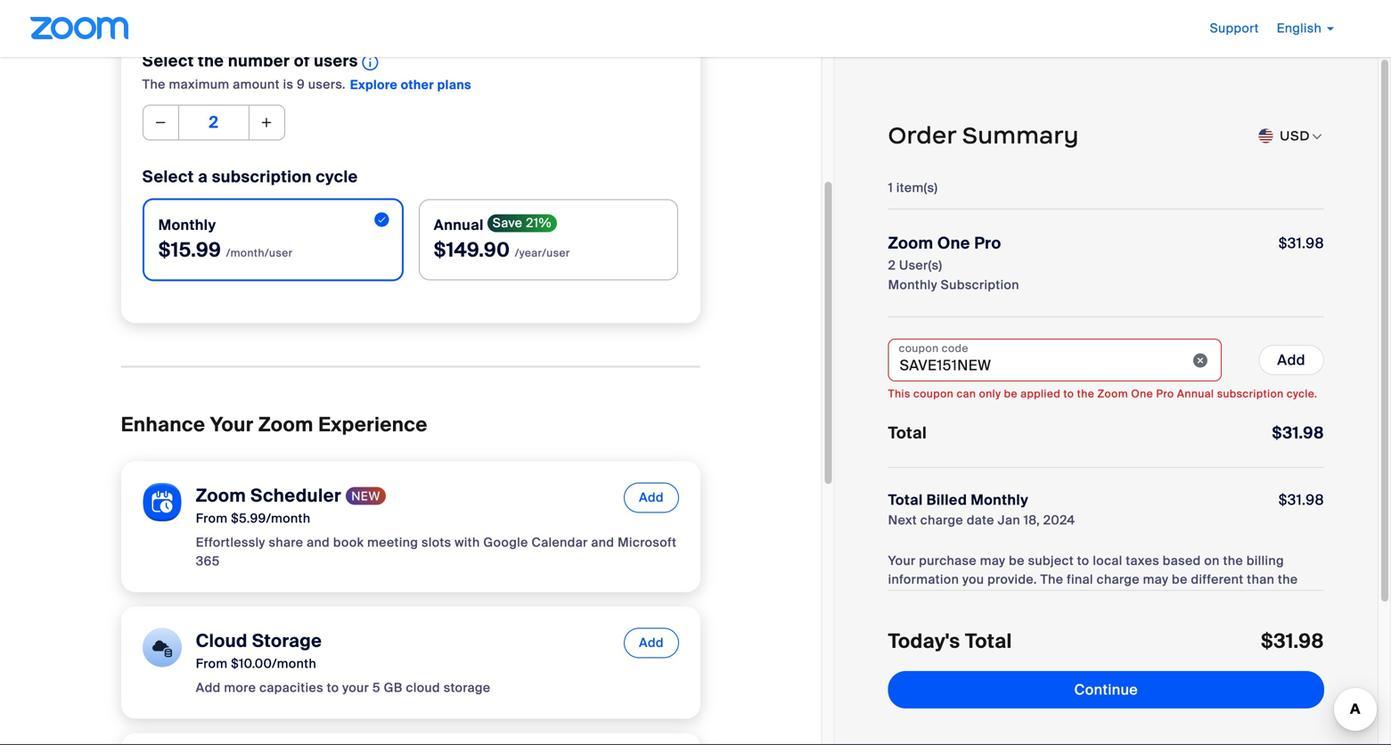 Task type: describe. For each thing, give the bounding box(es) containing it.
cloud storage icon image
[[142, 628, 182, 667]]

microsoft
[[618, 534, 677, 551]]

$149.90
[[434, 238, 510, 263]]

show options image
[[1310, 130, 1325, 144]]

coupon code
[[899, 341, 969, 355]]

18,
[[1024, 512, 1040, 529]]

calendar
[[532, 534, 588, 551]]

zoom one pro Select the number of users text field
[[142, 105, 285, 141]]

new image
[[346, 487, 386, 505]]

be down the final
[[1063, 590, 1078, 607]]

english link
[[1277, 20, 1334, 37]]

number
[[228, 51, 290, 71]]

1 vertical spatial may
[[1143, 571, 1169, 588]]

add for cloud storage
[[639, 635, 664, 651]]

zoom scheduler icon image
[[142, 483, 182, 522]]

this coupon can only be applied to the zoom one pro annual subscription cycle.
[[888, 387, 1318, 401]]

charge inside your purchase may be subject to local taxes based on the billing information you provide. the final charge may be different than the amount shown here and will be displayed on your invoice.
[[1097, 571, 1140, 588]]

users.
[[308, 76, 346, 93]]

0 vertical spatial add button
[[1259, 345, 1325, 375]]

the maximum amount is 9 users. explore other plans
[[142, 76, 472, 93]]

9
[[297, 76, 305, 93]]

0 vertical spatial coupon
[[899, 341, 939, 355]]

be up provide.
[[1009, 553, 1025, 569]]

your purchase may be subject to local taxes based on the billing information you provide. the final charge may be different than the amount shown here and will be displayed on your invoice.
[[888, 553, 1298, 607]]

2
[[888, 257, 896, 274]]

share
[[269, 534, 303, 551]]

amount inside your purchase may be subject to local taxes based on the billing information you provide. the final charge may be different than the amount shown here and will be displayed on your invoice.
[[888, 590, 935, 607]]

invoice.
[[1193, 590, 1241, 607]]

add button for cloud storage
[[624, 628, 679, 658]]

zoom one pro
[[888, 233, 1002, 254]]

applied
[[1021, 387, 1061, 401]]

365
[[196, 553, 220, 570]]

to inside main content
[[327, 680, 339, 696]]

book
[[333, 534, 364, 551]]

effortlessly share and book meeting slots with google calendar and microsoft 365
[[196, 534, 677, 570]]

usd button
[[1280, 122, 1310, 149]]

today's
[[888, 629, 961, 654]]

google
[[484, 534, 528, 551]]

other
[[401, 77, 434, 93]]

meeting
[[367, 534, 418, 551]]

1 from from the top
[[196, 510, 228, 527]]

0 vertical spatial charge
[[921, 512, 964, 529]]

zoom logo image
[[30, 17, 128, 39]]

slots
[[422, 534, 451, 551]]

with
[[455, 534, 480, 551]]

1 vertical spatial coupon
[[914, 387, 954, 401]]

order
[[888, 121, 957, 150]]

add for zoom scheduler
[[639, 489, 664, 506]]

be down the based
[[1172, 571, 1188, 588]]

from $5.99/month
[[196, 510, 311, 527]]

annual
[[434, 216, 484, 234]]

local
[[1093, 553, 1123, 569]]

continue
[[1075, 681, 1138, 699]]

information
[[888, 571, 959, 588]]

the up the different
[[1223, 553, 1244, 569]]

different
[[1191, 571, 1244, 588]]

provide.
[[988, 571, 1037, 588]]

user(s)
[[899, 257, 943, 274]]

summary
[[963, 121, 1079, 150]]

amount inside the maximum amount is 9 users. explore other plans
[[233, 76, 280, 93]]

effortlessly
[[196, 534, 265, 551]]

be right only
[[1004, 387, 1018, 401]]

this coupon can only be applied to the zoom one pro annual subscription cycle. alert
[[888, 387, 1325, 401]]

english
[[1277, 20, 1322, 37]]

displayed
[[1082, 590, 1141, 607]]

cycle.
[[1287, 387, 1318, 401]]

date
[[967, 512, 995, 529]]

maximum
[[169, 76, 230, 93]]

cloud inside cloud storage from $10.00/month
[[196, 630, 248, 652]]

this
[[888, 387, 911, 401]]

0 vertical spatial add
[[1278, 351, 1306, 369]]

1 horizontal spatial to
[[1064, 387, 1074, 401]]

0 vertical spatial on
[[1205, 553, 1220, 569]]

annual save 21% $149.90 /year/user
[[434, 215, 570, 263]]

usd
[[1280, 127, 1310, 144]]

2 user(s) monthly subscription
[[888, 257, 1020, 293]]

than
[[1247, 571, 1275, 588]]

zoom scheduler
[[196, 484, 341, 507]]

storage inside cloud storage from $10.00/month
[[252, 630, 322, 652]]

explore other plans button
[[350, 76, 472, 94]]

based
[[1163, 553, 1201, 569]]

2024
[[1044, 512, 1076, 529]]

save
[[493, 215, 523, 231]]

main content containing $15.99
[[0, 0, 835, 745]]

annual
[[1177, 387, 1214, 401]]

0 horizontal spatial and
[[307, 534, 330, 551]]

$15.99
[[158, 238, 221, 263]]

your inside main content
[[343, 680, 369, 696]]

total billed monthly
[[888, 491, 1029, 509]]

0 vertical spatial one
[[938, 233, 971, 254]]

zoom one billing cycle option group
[[142, 198, 679, 281]]

next charge date jan 18, 2024
[[888, 512, 1076, 529]]

$10.00/month
[[231, 656, 317, 672]]

subscription inside 2 user(s) monthly subscription
[[941, 277, 1020, 293]]

1
[[888, 180, 893, 196]]

1 horizontal spatial pro
[[1156, 387, 1175, 401]]



Task type: locate. For each thing, give the bounding box(es) containing it.
1 vertical spatial add
[[639, 489, 664, 506]]

the right applied
[[1077, 387, 1095, 401]]

1 horizontal spatial and
[[591, 534, 615, 551]]

billing
[[1247, 553, 1284, 569]]

add more capacities to your 5 gb cloud storage
[[196, 680, 491, 696]]

/month/user
[[226, 246, 293, 260]]

and left book
[[307, 534, 330, 551]]

today's total
[[888, 629, 1012, 654]]

your right enhance
[[210, 412, 254, 438]]

2 vertical spatial add
[[639, 635, 664, 651]]

the down subject
[[1041, 571, 1064, 588]]

scheduler
[[251, 484, 341, 507]]

0 horizontal spatial subscription
[[212, 167, 312, 187]]

0 horizontal spatial may
[[980, 553, 1006, 569]]

storage up $10.00/month
[[252, 630, 322, 652]]

select the number of users application
[[142, 49, 379, 74]]

0 vertical spatial total
[[888, 423, 927, 443]]

total up next
[[888, 491, 923, 509]]

cloud up add
[[196, 630, 248, 652]]

on
[[1205, 553, 1220, 569], [1144, 590, 1160, 607]]

main content
[[0, 0, 835, 745]]

monthly
[[888, 277, 938, 293], [971, 491, 1029, 509]]

to up the final
[[1077, 553, 1090, 569]]

select left a
[[142, 167, 194, 187]]

billed
[[927, 491, 967, 509]]

support link
[[1210, 20, 1259, 37]]

order summary
[[888, 121, 1079, 150]]

your inside your purchase may be subject to local taxes based on the billing information you provide. the final charge may be different than the amount shown here and will be displayed on your invoice.
[[888, 553, 916, 569]]

total for total billed monthly
[[888, 491, 923, 509]]

0 vertical spatial to
[[1064, 387, 1074, 401]]

more
[[224, 680, 256, 696]]

0 horizontal spatial one
[[938, 233, 971, 254]]

2 total from the top
[[888, 491, 923, 509]]

zoom up 'scheduler'
[[258, 412, 314, 438]]

1 item(s)
[[888, 180, 938, 196]]

total for total
[[888, 423, 927, 443]]

coupon code text field
[[888, 339, 1222, 382]]

monthly
[[158, 216, 216, 234]]

1 horizontal spatial your
[[1163, 590, 1190, 607]]

$5.99/month
[[231, 510, 311, 527]]

0 horizontal spatial your
[[210, 412, 254, 438]]

experience
[[318, 412, 428, 438]]

0 vertical spatial subscription
[[212, 167, 312, 187]]

gb
[[384, 680, 403, 696]]

select inside application
[[142, 51, 194, 71]]

0 horizontal spatial the
[[142, 76, 166, 93]]

1 vertical spatial to
[[1077, 553, 1090, 569]]

coupon left code
[[899, 341, 939, 355]]

the up maximum at the left of the page
[[198, 51, 224, 71]]

1 vertical spatial monthly
[[971, 491, 1029, 509]]

cycle
[[316, 167, 358, 187]]

0 vertical spatial cloud
[[196, 630, 248, 652]]

1 select from the top
[[142, 51, 194, 71]]

from inside cloud storage from $10.00/month
[[196, 656, 228, 672]]

2 horizontal spatial subscription
[[1217, 387, 1284, 401]]

on up the different
[[1205, 553, 1220, 569]]

may
[[980, 553, 1006, 569], [1143, 571, 1169, 588]]

total
[[965, 629, 1012, 654]]

0 horizontal spatial cloud
[[196, 630, 248, 652]]

monthly inside 2 user(s) monthly subscription
[[888, 277, 938, 293]]

1 vertical spatial total
[[888, 491, 923, 509]]

the inside application
[[198, 51, 224, 71]]

zoom one pro select the number of users 2 increase image
[[259, 110, 274, 135]]

your left 5
[[343, 680, 369, 696]]

0 vertical spatial amount
[[233, 76, 280, 93]]

enhance
[[121, 412, 205, 438]]

1 horizontal spatial charge
[[1097, 571, 1140, 588]]

zoom up user(s)
[[888, 233, 934, 254]]

0 horizontal spatial your
[[343, 680, 369, 696]]

only
[[979, 387, 1001, 401]]

your
[[210, 412, 254, 438], [888, 553, 916, 569]]

monthly down user(s)
[[888, 277, 938, 293]]

amount down 'select the number of users' application
[[233, 76, 280, 93]]

0 vertical spatial may
[[980, 553, 1006, 569]]

1 horizontal spatial monthly
[[971, 491, 1029, 509]]

1 vertical spatial storage
[[444, 680, 491, 696]]

explore
[[350, 77, 398, 93]]

1 vertical spatial subscription
[[941, 277, 1020, 293]]

2 vertical spatial to
[[327, 680, 339, 696]]

from
[[196, 510, 228, 527], [196, 656, 228, 672]]

item(s)
[[897, 180, 938, 196]]

next
[[888, 512, 917, 529]]

zoom one pro select the number of users 2 decrease image
[[153, 110, 168, 135]]

storage
[[252, 630, 322, 652], [444, 680, 491, 696]]

the inside your purchase may be subject to local taxes based on the billing information you provide. the final charge may be different than the amount shown here and will be displayed on your invoice.
[[1041, 571, 1064, 588]]

0 vertical spatial monthly
[[888, 277, 938, 293]]

taxes
[[1126, 553, 1160, 569]]

charge down billed
[[921, 512, 964, 529]]

total down this
[[888, 423, 927, 443]]

continue button
[[888, 671, 1325, 709]]

2 horizontal spatial to
[[1077, 553, 1090, 569]]

amount down information
[[888, 590, 935, 607]]

one
[[938, 233, 971, 254], [1131, 387, 1154, 401]]

plans
[[437, 77, 472, 93]]

0 horizontal spatial pro
[[975, 233, 1002, 254]]

and down provide.
[[1013, 590, 1036, 607]]

code
[[942, 341, 969, 355]]

1 horizontal spatial the
[[1041, 571, 1064, 588]]

0 vertical spatial storage
[[252, 630, 322, 652]]

on down taxes
[[1144, 590, 1160, 607]]

1 vertical spatial from
[[196, 656, 228, 672]]

0 vertical spatial from
[[196, 510, 228, 527]]

your inside your purchase may be subject to local taxes based on the billing information you provide. the final charge may be different than the amount shown here and will be displayed on your invoice.
[[1163, 590, 1190, 607]]

from up add
[[196, 656, 228, 672]]

subscription left cycle.
[[1217, 387, 1284, 401]]

1 horizontal spatial amount
[[888, 590, 935, 607]]

monthly for user(s)
[[888, 277, 938, 293]]

the inside the maximum amount is 9 users. explore other plans
[[142, 76, 166, 93]]

coupon
[[899, 341, 939, 355], [914, 387, 954, 401]]

from up effortlessly
[[196, 510, 228, 527]]

1 vertical spatial charge
[[1097, 571, 1140, 588]]

2 horizontal spatial and
[[1013, 590, 1036, 607]]

can
[[957, 387, 976, 401]]

zoom up from $5.99/month
[[196, 484, 246, 507]]

1 vertical spatial cloud
[[406, 680, 440, 696]]

monthly for billed
[[971, 491, 1029, 509]]

$31.98
[[1279, 234, 1325, 253], [1272, 423, 1325, 443], [1279, 491, 1325, 509], [1261, 629, 1325, 654]]

1 horizontal spatial may
[[1143, 571, 1169, 588]]

2 vertical spatial subscription
[[1217, 387, 1284, 401]]

shown
[[939, 590, 978, 607]]

support
[[1210, 20, 1259, 37]]

may up you
[[980, 553, 1006, 569]]

coupon left 'can'
[[914, 387, 954, 401]]

1 vertical spatial one
[[1131, 387, 1154, 401]]

0 horizontal spatial on
[[1144, 590, 1160, 607]]

0 vertical spatial pro
[[975, 233, 1002, 254]]

monthly $15.99 /month/user
[[158, 216, 293, 263]]

cloud right gb
[[406, 680, 440, 696]]

will
[[1039, 590, 1059, 607]]

1 vertical spatial on
[[1144, 590, 1160, 607]]

1 vertical spatial your
[[888, 553, 916, 569]]

subject
[[1028, 553, 1074, 569]]

1 vertical spatial select
[[142, 167, 194, 187]]

your up information
[[888, 553, 916, 569]]

select the number of users
[[142, 51, 362, 71]]

to inside your purchase may be subject to local taxes based on the billing information you provide. the final charge may be different than the amount shown here and will be displayed on your invoice.
[[1077, 553, 1090, 569]]

5
[[373, 680, 381, 696]]

subscription down zoom one pro select the number of users 2 increase icon
[[212, 167, 312, 187]]

to right applied
[[1064, 387, 1074, 401]]

capacities
[[259, 680, 324, 696]]

0 vertical spatial your
[[210, 412, 254, 438]]

may down taxes
[[1143, 571, 1169, 588]]

here
[[982, 590, 1009, 607]]

charge up "displayed"
[[1097, 571, 1140, 588]]

your down the based
[[1163, 590, 1190, 607]]

1 horizontal spatial cloud
[[406, 680, 440, 696]]

one up 2 user(s) monthly subscription
[[938, 233, 971, 254]]

and inside your purchase may be subject to local taxes based on the billing information you provide. the final charge may be different than the amount shown here and will be displayed on your invoice.
[[1013, 590, 1036, 607]]

one left the annual
[[1131, 387, 1154, 401]]

1 horizontal spatial your
[[888, 553, 916, 569]]

is
[[283, 76, 294, 93]]

pro up 2 user(s) monthly subscription
[[975, 233, 1002, 254]]

amount
[[233, 76, 280, 93], [888, 590, 935, 607]]

1 horizontal spatial on
[[1205, 553, 1220, 569]]

of
[[294, 51, 310, 71]]

and right calendar
[[591, 534, 615, 551]]

your
[[1163, 590, 1190, 607], [343, 680, 369, 696]]

1 vertical spatial add button
[[624, 483, 679, 513]]

1 total from the top
[[888, 423, 927, 443]]

storage right gb
[[444, 680, 491, 696]]

the up zoom one pro select the number of users 2 decrease icon
[[142, 76, 166, 93]]

cloud storage from $10.00/month
[[196, 630, 322, 672]]

2 select from the top
[[142, 167, 194, 187]]

2 vertical spatial add button
[[624, 628, 679, 658]]

2 from from the top
[[196, 656, 228, 672]]

0 horizontal spatial monthly
[[888, 277, 938, 293]]

1 vertical spatial pro
[[1156, 387, 1175, 401]]

select for $15.99
[[142, 167, 194, 187]]

add
[[1278, 351, 1306, 369], [639, 489, 664, 506], [639, 635, 664, 651]]

0 horizontal spatial storage
[[252, 630, 322, 652]]

select for maximum
[[142, 51, 194, 71]]

final
[[1067, 571, 1094, 588]]

charge
[[921, 512, 964, 529], [1097, 571, 1140, 588]]

enhance your zoom experience
[[121, 412, 428, 438]]

select up maximum at the left of the page
[[142, 51, 194, 71]]

the right the 'than'
[[1278, 571, 1298, 588]]

1 vertical spatial the
[[1041, 571, 1064, 588]]

add button
[[1259, 345, 1325, 375], [624, 483, 679, 513], [624, 628, 679, 658]]

add button for zoom scheduler
[[624, 483, 679, 513]]

1 horizontal spatial one
[[1131, 387, 1154, 401]]

zoom
[[888, 233, 934, 254], [1098, 387, 1129, 401], [258, 412, 314, 438], [196, 484, 246, 507]]

monthly up jan
[[971, 491, 1029, 509]]

your inside main content
[[210, 412, 254, 438]]

0 vertical spatial select
[[142, 51, 194, 71]]

zoom down the coupon code text field
[[1098, 387, 1129, 401]]

purchase
[[919, 553, 977, 569]]

0 vertical spatial the
[[142, 76, 166, 93]]

to right capacities
[[327, 680, 339, 696]]

/year/user
[[515, 246, 570, 260]]

21%
[[526, 215, 552, 231]]

0 horizontal spatial amount
[[233, 76, 280, 93]]

0 horizontal spatial charge
[[921, 512, 964, 529]]

and
[[307, 534, 330, 551], [591, 534, 615, 551], [1013, 590, 1036, 607]]

1 horizontal spatial storage
[[444, 680, 491, 696]]

secure trust image
[[1035, 661, 1178, 713]]

0 horizontal spatial to
[[327, 680, 339, 696]]

1 vertical spatial amount
[[888, 590, 935, 607]]

users
[[314, 51, 358, 71]]

add
[[196, 680, 221, 696]]

pro left the annual
[[1156, 387, 1175, 401]]

0 vertical spatial your
[[1163, 590, 1190, 607]]

subscription down zoom one pro
[[941, 277, 1020, 293]]

1 vertical spatial your
[[343, 680, 369, 696]]

1 horizontal spatial subscription
[[941, 277, 1020, 293]]



Task type: vqa. For each thing, say whether or not it's contained in the screenshot.
'Thumbnail for Guess the Logo'
no



